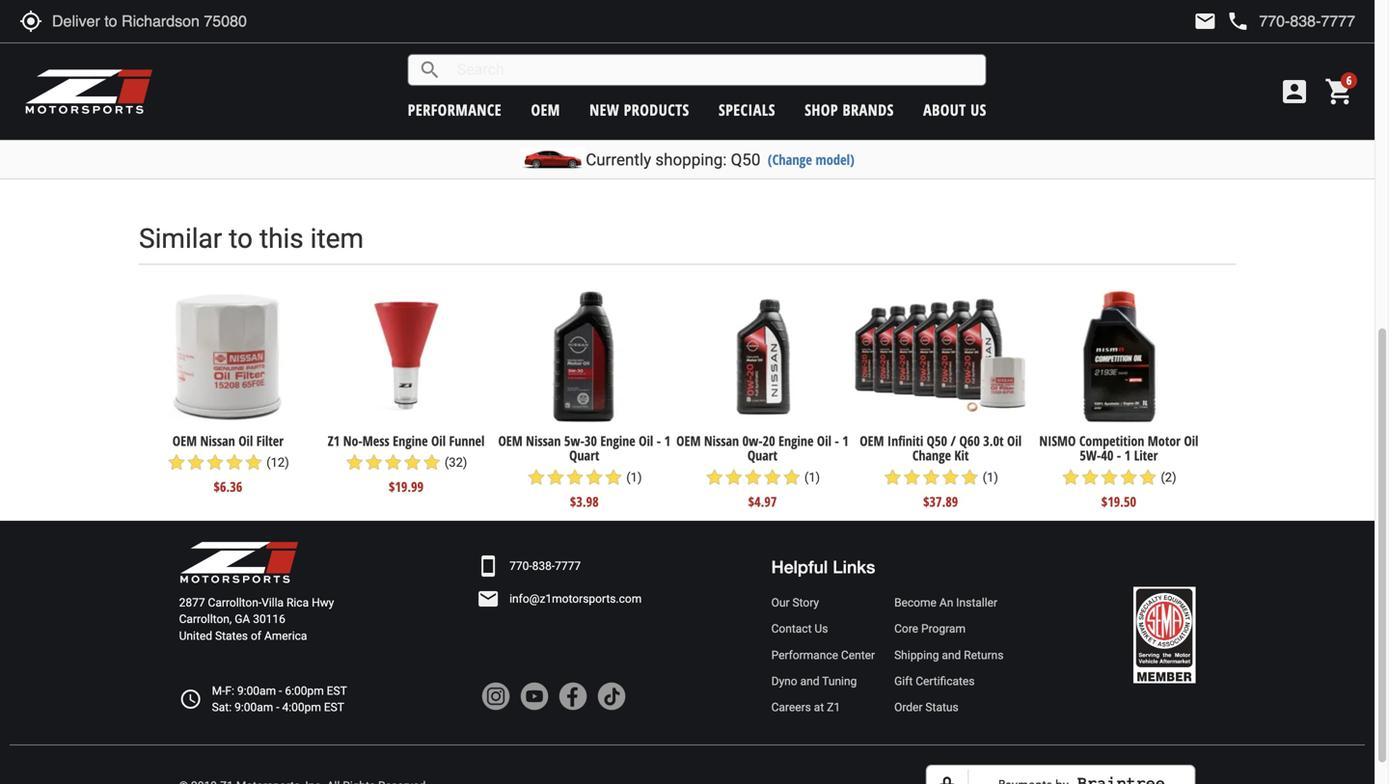 Task type: vqa. For each thing, say whether or not it's contained in the screenshot.
$37.89
yes



Task type: describe. For each thing, give the bounding box(es) containing it.
center
[[841, 649, 875, 662]]

(change
[[768, 150, 812, 169]]

nissan for oem nissan 0w-20 engine oil - 1 quart star star star star star (1) $4.97
[[704, 432, 739, 450]]

3.0t
[[984, 432, 1004, 450]]

- left 4:00pm
[[276, 701, 279, 715]]

$19.99
[[389, 478, 424, 496]]

email
[[477, 588, 500, 611]]

- for nismo competition motor oil 5w-40 - 1 liter star star star star star (2) $19.50
[[1117, 446, 1121, 465]]

engine for oem nissan 0w-20 engine oil - 1 quart star star star star star (1) $4.97
[[779, 432, 814, 450]]

tiktok link image
[[597, 682, 626, 711]]

similar
[[139, 223, 222, 255]]

0 vertical spatial 9:00am
[[237, 685, 276, 698]]

performance center
[[772, 649, 875, 662]]

core program
[[895, 623, 966, 636]]

status
[[926, 701, 959, 715]]

0 vertical spatial est
[[327, 685, 347, 698]]

shopping:
[[656, 150, 727, 169]]

oem for oem nissan 0w-20 engine oil - 1 quart star star star star star (1) $4.97
[[677, 432, 701, 450]]

order
[[895, 701, 923, 715]]

competition
[[1080, 432, 1145, 450]]

quart for oem nissan 0w-20 engine oil - 1 quart star star star star star (1) $4.97
[[748, 446, 778, 465]]

oem nissan 5w-30 engine oil - 1 quart star star star star star (1) $3.98
[[498, 432, 671, 511]]

5w-
[[564, 432, 585, 450]]

(32)
[[445, 456, 467, 470]]

careers at z1 link
[[772, 700, 875, 716]]

1 for oem nissan 5w-30 engine oil - 1 quart star star star star star (1) $3.98
[[664, 432, 671, 450]]

at
[[814, 701, 824, 715]]

new products link
[[590, 99, 690, 120]]

email info@z1motorsports.com
[[477, 588, 642, 611]]

- left 6:00pm
[[279, 685, 282, 698]]

kit
[[955, 446, 969, 465]]

currently
[[586, 150, 651, 169]]

links
[[833, 557, 875, 578]]

oem link
[[531, 99, 560, 120]]

q60
[[960, 432, 980, 450]]

z1 inside z1 no-mess engine oil funnel star star star star star (32) $19.99
[[328, 432, 340, 450]]

item
[[310, 223, 364, 255]]

sema member logo image
[[1134, 587, 1196, 684]]

about us link
[[924, 99, 987, 120]]

about us
[[924, 99, 987, 120]]

1 for nismo competition motor oil 5w-40 - 1 liter star star star star star (2) $19.50
[[1125, 446, 1131, 465]]

funnel
[[449, 432, 485, 450]]

- for oem nissan 5w-30 engine oil - 1 quart star star star star star (1) $3.98
[[657, 432, 661, 450]]

quart for oem nissan 5w-30 engine oil - 1 quart star star star star star (1) $3.98
[[569, 446, 600, 465]]

$4.97
[[748, 493, 777, 511]]

m-
[[212, 685, 225, 698]]

our story
[[772, 596, 819, 610]]

core program link
[[895, 621, 1004, 638]]

our story link
[[772, 595, 875, 611]]

brands
[[843, 99, 894, 120]]

f:
[[225, 685, 234, 698]]

model)
[[816, 150, 855, 169]]

this
[[260, 223, 304, 255]]

nissan for oem nissan oil filter star star star star star (12) $6.36
[[200, 432, 235, 450]]

5w-
[[1080, 446, 1101, 465]]

30
[[585, 432, 597, 450]]

change
[[913, 446, 951, 465]]

30116
[[253, 613, 286, 626]]

to for cart
[[1216, 4, 1230, 27]]

gift
[[895, 675, 913, 688]]

currently shopping: q50 (change model)
[[586, 150, 855, 169]]

contact
[[772, 623, 812, 636]]

oil inside oem infiniti q50 / q60 3.0t oil change kit star star star star star (1) $37.89
[[1007, 432, 1022, 450]]

oil inside 'oem nissan oil filter star star star star star (12) $6.36'
[[239, 432, 253, 450]]

Search search field
[[442, 55, 986, 85]]

engine for oem nissan 5w-30 engine oil - 1 quart star star star star star (1) $3.98
[[601, 432, 636, 450]]

mess
[[363, 432, 390, 450]]

oem for oem nissan oil filter star star star star star (12) $6.36
[[173, 432, 197, 450]]

us for about us
[[971, 99, 987, 120]]

helpful
[[772, 557, 828, 578]]

dyno and tuning link
[[772, 673, 875, 690]]

us for contact us
[[815, 623, 828, 636]]

access_time m-f: 9:00am - 6:00pm est sat: 9:00am - 4:00pm est
[[179, 685, 347, 715]]

q50 for shopping:
[[731, 150, 761, 169]]

motor
[[1148, 432, 1181, 450]]

$37.89
[[924, 493, 958, 511]]

770-
[[510, 560, 532, 573]]

shopping_cart
[[1325, 76, 1356, 107]]

q50 for infiniti
[[927, 432, 948, 450]]

of
[[251, 629, 261, 643]]

oil inside z1 no-mess engine oil funnel star star star star star (32) $19.99
[[431, 432, 446, 450]]

- for oem nissan 0w-20 engine oil - 1 quart star star star star star (1) $4.97
[[835, 432, 839, 450]]

infiniti
[[888, 432, 924, 450]]

returns
[[964, 649, 1004, 662]]

united
[[179, 629, 212, 643]]

(12)
[[266, 456, 289, 470]]

performance link
[[408, 99, 502, 120]]

tuning
[[822, 675, 857, 688]]

shop brands link
[[805, 99, 894, 120]]

program
[[922, 623, 966, 636]]

$6.36
[[214, 478, 242, 496]]

new products
[[590, 99, 690, 120]]

phone
[[1227, 10, 1250, 33]]

20
[[763, 432, 775, 450]]

oem for oem infiniti q50 / q60 3.0t oil change kit star star star star star (1) $37.89
[[860, 432, 884, 450]]

z1 no-mess engine oil funnel star star star star star (32) $19.99
[[328, 432, 485, 496]]

our
[[772, 596, 790, 610]]



Task type: locate. For each thing, give the bounding box(es) containing it.
1 vertical spatial to
[[229, 223, 253, 255]]

838-
[[532, 560, 555, 573]]

9:00am right f:
[[237, 685, 276, 698]]

oem inside oem nissan 0w-20 engine oil - 1 quart star star star star star (1) $4.97
[[677, 432, 701, 450]]

oil right "3.0t"
[[1007, 432, 1022, 450]]

shopping_cart link
[[1320, 76, 1356, 107]]

oil inside the oem nissan 5w-30 engine oil - 1 quart star star star star star (1) $3.98
[[639, 432, 653, 450]]

est right 6:00pm
[[327, 685, 347, 698]]

1 vertical spatial and
[[800, 675, 820, 688]]

q50 left /
[[927, 432, 948, 450]]

0 horizontal spatial and
[[800, 675, 820, 688]]

products
[[624, 99, 690, 120]]

3 oil from the left
[[639, 432, 653, 450]]

quart inside the oem nissan 5w-30 engine oil - 1 quart star star star star star (1) $3.98
[[569, 446, 600, 465]]

instagram link image
[[482, 682, 511, 711]]

1 horizontal spatial (1)
[[805, 470, 820, 485]]

(2)
[[1161, 470, 1177, 485]]

z1 right at
[[827, 701, 841, 715]]

z1 left no-
[[328, 432, 340, 450]]

quart up $4.97
[[748, 446, 778, 465]]

2 nissan from the left
[[526, 432, 561, 450]]

1 horizontal spatial quart
[[748, 446, 778, 465]]

1 horizontal spatial engine
[[601, 432, 636, 450]]

us right "about"
[[971, 99, 987, 120]]

add to cart
[[1185, 4, 1262, 27]]

q50
[[731, 150, 761, 169], [927, 432, 948, 450]]

nissan for oem nissan 5w-30 engine oil - 1 quart star star star star star (1) $3.98
[[526, 432, 561, 450]]

nissan left 5w-
[[526, 432, 561, 450]]

1 vertical spatial us
[[815, 623, 828, 636]]

2 horizontal spatial 1
[[1125, 446, 1131, 465]]

0 horizontal spatial 1
[[664, 432, 671, 450]]

oil inside oem nissan 0w-20 engine oil - 1 quart star star star star star (1) $4.97
[[817, 432, 832, 450]]

nissan inside the oem nissan 5w-30 engine oil - 1 quart star star star star star (1) $3.98
[[526, 432, 561, 450]]

oem left filter
[[173, 432, 197, 450]]

shipping and returns link
[[895, 647, 1004, 664]]

oem left new
[[531, 99, 560, 120]]

account_box
[[1280, 76, 1310, 107]]

oem infiniti q50 / q60 3.0t oil change kit star star star star star (1) $37.89
[[860, 432, 1022, 511]]

cart
[[1235, 4, 1262, 27]]

1 vertical spatial est
[[324, 701, 344, 715]]

1 oil from the left
[[239, 432, 253, 450]]

1 quart from the left
[[569, 446, 600, 465]]

access_time
[[179, 688, 202, 711]]

engine inside oem nissan 0w-20 engine oil - 1 quart star star star star star (1) $4.97
[[779, 432, 814, 450]]

3 (1) from the left
[[983, 470, 999, 485]]

oem inside 'oem nissan oil filter star star star star star (12) $6.36'
[[173, 432, 197, 450]]

villa
[[262, 596, 284, 610]]

core
[[895, 623, 919, 636]]

(1) for oem nissan 5w-30 engine oil - 1 quart star star star star star (1) $3.98
[[626, 470, 642, 485]]

1 horizontal spatial to
[[1216, 4, 1230, 27]]

1 engine from the left
[[393, 432, 428, 450]]

nissan inside 'oem nissan oil filter star star star star star (12) $6.36'
[[200, 432, 235, 450]]

ga
[[235, 613, 250, 626]]

us down our story link
[[815, 623, 828, 636]]

4 oil from the left
[[817, 432, 832, 450]]

1 vertical spatial z1
[[827, 701, 841, 715]]

gift certificates
[[895, 675, 975, 688]]

facebook link image
[[559, 682, 588, 711]]

40
[[1101, 446, 1114, 465]]

q50 left (change
[[731, 150, 761, 169]]

oil left filter
[[239, 432, 253, 450]]

0 horizontal spatial engine
[[393, 432, 428, 450]]

shipping
[[895, 649, 939, 662]]

sat:
[[212, 701, 232, 715]]

1 horizontal spatial us
[[971, 99, 987, 120]]

oem right funnel
[[498, 432, 523, 450]]

oem left infiniti
[[860, 432, 884, 450]]

become
[[895, 596, 937, 610]]

$3.98
[[570, 493, 599, 511]]

and down core program link
[[942, 649, 961, 662]]

- inside the oem nissan 5w-30 engine oil - 1 quart star star star star star (1) $3.98
[[657, 432, 661, 450]]

and right dyno
[[800, 675, 820, 688]]

1 left liter
[[1125, 446, 1131, 465]]

helpful links
[[772, 557, 875, 578]]

star
[[167, 453, 186, 473], [186, 453, 205, 473], [205, 453, 225, 473], [225, 453, 244, 473], [244, 453, 263, 473], [345, 453, 364, 473], [364, 453, 384, 473], [384, 453, 403, 473], [403, 453, 422, 473], [422, 453, 442, 473], [527, 468, 546, 487], [546, 468, 565, 487], [565, 468, 585, 487], [585, 468, 604, 487], [604, 468, 623, 487], [705, 468, 724, 487], [724, 468, 744, 487], [744, 468, 763, 487], [763, 468, 782, 487], [782, 468, 802, 487], [883, 468, 903, 487], [903, 468, 922, 487], [922, 468, 941, 487], [941, 468, 961, 487], [961, 468, 980, 487], [1062, 468, 1081, 487], [1081, 468, 1100, 487], [1100, 468, 1119, 487], [1119, 468, 1139, 487], [1139, 468, 1158, 487]]

1 for oem nissan 0w-20 engine oil - 1 quart star star star star star (1) $4.97
[[843, 432, 849, 450]]

oem left 0w-
[[677, 432, 701, 450]]

shop
[[805, 99, 839, 120]]

0 horizontal spatial z1
[[328, 432, 340, 450]]

1 vertical spatial 9:00am
[[235, 701, 273, 715]]

0 vertical spatial q50
[[731, 150, 761, 169]]

story
[[793, 596, 819, 610]]

0 horizontal spatial us
[[815, 623, 828, 636]]

youtube link image
[[520, 682, 549, 711]]

0 vertical spatial to
[[1216, 4, 1230, 27]]

quart up $3.98
[[569, 446, 600, 465]]

gift certificates link
[[895, 673, 1004, 690]]

- right 40
[[1117, 446, 1121, 465]]

installer
[[957, 596, 998, 610]]

and for returns
[[942, 649, 961, 662]]

5 oil from the left
[[1007, 432, 1022, 450]]

1 inside oem nissan 0w-20 engine oil - 1 quart star star star star star (1) $4.97
[[843, 432, 849, 450]]

shop brands
[[805, 99, 894, 120]]

oil up (32)
[[431, 432, 446, 450]]

0 horizontal spatial q50
[[731, 150, 761, 169]]

carrollton-
[[208, 596, 262, 610]]

0 horizontal spatial quart
[[569, 446, 600, 465]]

7777
[[555, 560, 581, 573]]

(1) inside oem infiniti q50 / q60 3.0t oil change kit star star star star star (1) $37.89
[[983, 470, 999, 485]]

1 inside the nismo competition motor oil 5w-40 - 1 liter star star star star star (2) $19.50
[[1125, 446, 1131, 465]]

1 inside the oem nissan 5w-30 engine oil - 1 quart star star star star star (1) $3.98
[[664, 432, 671, 450]]

1 (1) from the left
[[626, 470, 642, 485]]

dyno and tuning
[[772, 675, 857, 688]]

oil inside the nismo competition motor oil 5w-40 - 1 liter star star star star star (2) $19.50
[[1184, 432, 1199, 450]]

oem nissan oil filter star star star star star (12) $6.36
[[167, 432, 289, 496]]

6 oil from the left
[[1184, 432, 1199, 450]]

engine right 20
[[779, 432, 814, 450]]

oil right 20
[[817, 432, 832, 450]]

to for this
[[229, 223, 253, 255]]

states
[[215, 629, 248, 643]]

carrollton,
[[179, 613, 232, 626]]

- inside oem nissan 0w-20 engine oil - 1 quart star star star star star (1) $4.97
[[835, 432, 839, 450]]

oem for oem nissan 5w-30 engine oil - 1 quart star star star star star (1) $3.98
[[498, 432, 523, 450]]

2877 carrollton-villa rica hwy carrollton, ga 30116 united states of america
[[179, 596, 334, 643]]

oil right 30
[[639, 432, 653, 450]]

info@z1motorsports.com
[[510, 592, 642, 606]]

quart
[[569, 446, 600, 465], [748, 446, 778, 465]]

0 vertical spatial us
[[971, 99, 987, 120]]

nissan up '$6.36'
[[200, 432, 235, 450]]

3 engine from the left
[[779, 432, 814, 450]]

1 left infiniti
[[843, 432, 849, 450]]

1 horizontal spatial nissan
[[526, 432, 561, 450]]

1 horizontal spatial and
[[942, 649, 961, 662]]

2 oil from the left
[[431, 432, 446, 450]]

account_box link
[[1275, 76, 1315, 107]]

oem for oem
[[531, 99, 560, 120]]

nismo competition motor oil 5w-40 - 1 liter star star star star star (2) $19.50
[[1040, 432, 1199, 511]]

2 (1) from the left
[[805, 470, 820, 485]]

(1)
[[626, 470, 642, 485], [805, 470, 820, 485], [983, 470, 999, 485]]

770-838-7777 link
[[510, 558, 581, 575]]

z1 motorsports logo image
[[24, 68, 154, 116]]

oem inside the oem nissan 5w-30 engine oil - 1 quart star star star star star (1) $3.98
[[498, 432, 523, 450]]

9:00am right sat:
[[235, 701, 273, 715]]

america
[[264, 629, 307, 643]]

to
[[1216, 4, 1230, 27], [229, 223, 253, 255]]

1 right 30
[[664, 432, 671, 450]]

1 vertical spatial q50
[[927, 432, 948, 450]]

2877
[[179, 596, 205, 610]]

nismo
[[1040, 432, 1076, 450]]

smartphone 770-838-7777
[[477, 555, 581, 578]]

nissan inside oem nissan 0w-20 engine oil - 1 quart star star star star star (1) $4.97
[[704, 432, 739, 450]]

0 horizontal spatial nissan
[[200, 432, 235, 450]]

1 horizontal spatial q50
[[927, 432, 948, 450]]

- right 20
[[835, 432, 839, 450]]

1 horizontal spatial z1
[[827, 701, 841, 715]]

2 engine from the left
[[601, 432, 636, 450]]

- right 30
[[657, 432, 661, 450]]

mail
[[1194, 10, 1217, 33]]

1 nissan from the left
[[200, 432, 235, 450]]

dyno
[[772, 675, 798, 688]]

est right 4:00pm
[[324, 701, 344, 715]]

1 horizontal spatial 1
[[843, 432, 849, 450]]

1
[[664, 432, 671, 450], [843, 432, 849, 450], [1125, 446, 1131, 465]]

est
[[327, 685, 347, 698], [324, 701, 344, 715]]

engine right 30
[[601, 432, 636, 450]]

become an installer
[[895, 596, 998, 610]]

0 horizontal spatial to
[[229, 223, 253, 255]]

performance
[[408, 99, 502, 120]]

similar to this item
[[139, 223, 364, 255]]

0 vertical spatial and
[[942, 649, 961, 662]]

smartphone
[[477, 555, 500, 578]]

careers at z1
[[772, 701, 841, 715]]

order status
[[895, 701, 959, 715]]

engine inside the oem nissan 5w-30 engine oil - 1 quart star star star star star (1) $3.98
[[601, 432, 636, 450]]

3 nissan from the left
[[704, 432, 739, 450]]

specials
[[719, 99, 776, 120]]

(1) inside oem nissan 0w-20 engine oil - 1 quart star star star star star (1) $4.97
[[805, 470, 820, 485]]

2 horizontal spatial (1)
[[983, 470, 999, 485]]

(1) inside the oem nissan 5w-30 engine oil - 1 quart star star star star star (1) $3.98
[[626, 470, 642, 485]]

(1) for oem nissan 0w-20 engine oil - 1 quart star star star star star (1) $4.97
[[805, 470, 820, 485]]

(1) for oem infiniti q50 / q60 3.0t oil change kit star star star star star (1) $37.89
[[983, 470, 999, 485]]

engine inside z1 no-mess engine oil funnel star star star star star (32) $19.99
[[393, 432, 428, 450]]

performance center link
[[772, 647, 875, 664]]

and for tuning
[[800, 675, 820, 688]]

2 quart from the left
[[748, 446, 778, 465]]

z1 company logo image
[[179, 540, 300, 585]]

quart inside oem nissan 0w-20 engine oil - 1 quart star star star star star (1) $4.97
[[748, 446, 778, 465]]

rica
[[287, 596, 309, 610]]

oem inside oem infiniti q50 / q60 3.0t oil change kit star star star star star (1) $37.89
[[860, 432, 884, 450]]

2 horizontal spatial engine
[[779, 432, 814, 450]]

careers
[[772, 701, 811, 715]]

0w-
[[743, 432, 763, 450]]

no-
[[343, 432, 363, 450]]

nissan left 0w-
[[704, 432, 739, 450]]

engine
[[393, 432, 428, 450], [601, 432, 636, 450], [779, 432, 814, 450]]

specials link
[[719, 99, 776, 120]]

an
[[940, 596, 954, 610]]

2 horizontal spatial nissan
[[704, 432, 739, 450]]

engine right mess
[[393, 432, 428, 450]]

oil right motor
[[1184, 432, 1199, 450]]

search
[[419, 58, 442, 82]]

q50 inside oem infiniti q50 / q60 3.0t oil change kit star star star star star (1) $37.89
[[927, 432, 948, 450]]

- inside the nismo competition motor oil 5w-40 - 1 liter star star star star star (2) $19.50
[[1117, 446, 1121, 465]]

0 vertical spatial z1
[[328, 432, 340, 450]]

0 horizontal spatial (1)
[[626, 470, 642, 485]]

filter
[[256, 432, 284, 450]]



